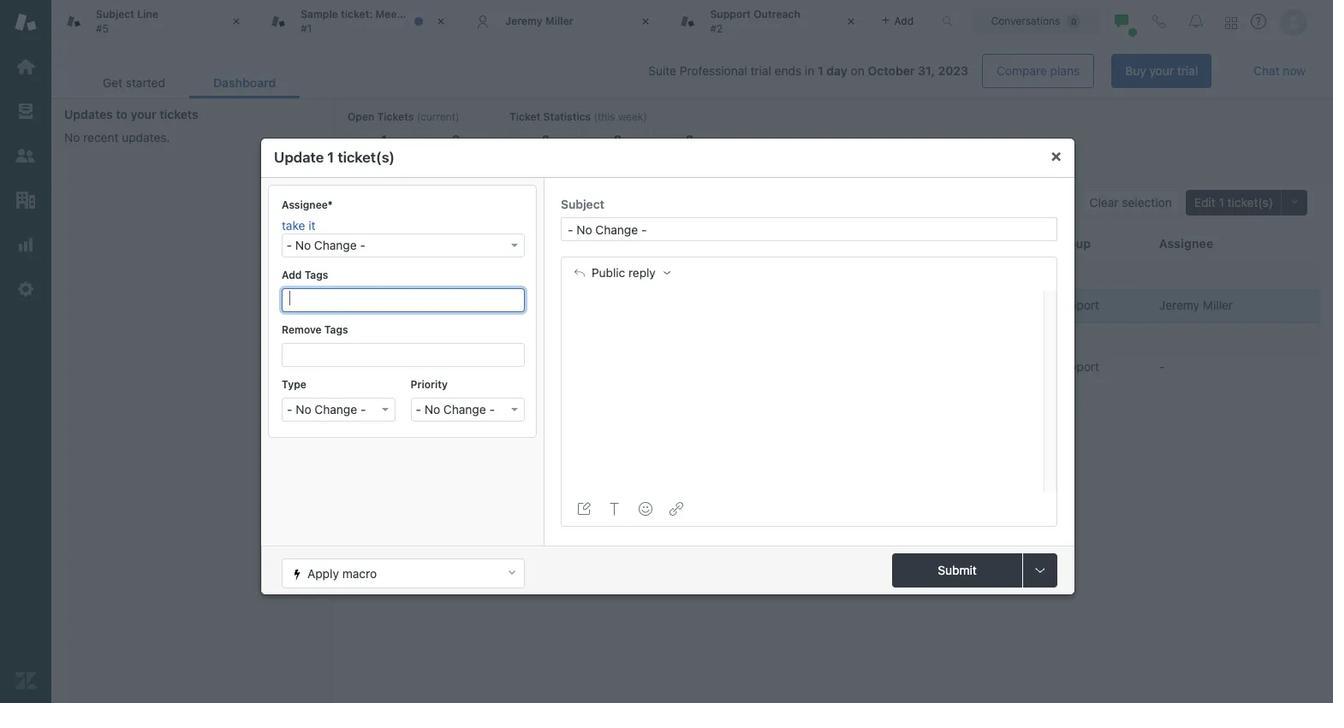 Task type: describe. For each thing, give the bounding box(es) containing it.
ticket
[[423, 8, 451, 21]]

support inside support outreach #2
[[710, 8, 751, 21]]

urgent
[[401, 268, 436, 281]]

1 inside button
[[1219, 195, 1225, 210]]

the
[[404, 8, 420, 21]]

trial for professional
[[751, 63, 772, 78]]

Select All Tickets checkbox
[[361, 238, 372, 249]]

remove
[[281, 324, 321, 337]]

submit
[[938, 564, 977, 578]]

ticket for ticket statistics (this week)
[[510, 110, 541, 123]]

your inside updates to your tickets no recent updates.
[[131, 107, 156, 122]]

conversations button
[[973, 7, 1100, 35]]

customers image
[[15, 145, 37, 167]]

0 for 0 solved
[[686, 132, 694, 147]]

updated
[[887, 236, 937, 251]]

suite professional trial ends in 1 day on october 31, 2023
[[649, 63, 969, 78]]

1 horizontal spatial #5
[[490, 360, 505, 374]]

to
[[116, 107, 128, 122]]

trial for your
[[1177, 63, 1198, 78]]

subject line link
[[540, 360, 608, 375]]

insert emojis image
[[638, 503, 652, 516]]

in
[[805, 63, 815, 78]]

0 for 0 good
[[542, 132, 550, 147]]

3
[[452, 132, 460, 147]]

0 good
[[530, 132, 561, 160]]

reporting image
[[15, 234, 37, 256]]

good
[[530, 147, 561, 160]]

apply
[[307, 567, 339, 581]]

no down new
[[424, 403, 440, 417]]

edit 1 ticket(s) button
[[1186, 190, 1282, 216]]

#1
[[301, 22, 312, 35]]

reply
[[628, 266, 655, 280]]

edit
[[1195, 195, 1216, 210]]

:
[[395, 268, 398, 281]]

subject down test link
[[540, 360, 582, 374]]

group
[[1055, 236, 1091, 251]]

close image
[[433, 13, 450, 30]]

(this
[[594, 110, 615, 123]]

miller inside tab
[[546, 14, 574, 27]]

ticket(s) for edit 1 ticket(s)
[[1228, 195, 1274, 210]]

open tickets (current)
[[348, 110, 460, 123]]

bad
[[607, 147, 628, 160]]

tickets
[[160, 107, 198, 122]]

0 bad
[[607, 132, 628, 160]]

get
[[103, 75, 123, 90]]

organizations image
[[15, 189, 37, 212]]

zendesk products image
[[1226, 17, 1238, 29]]

support outreach #2
[[710, 8, 801, 35]]

close image for support outreach
[[842, 13, 859, 30]]

1 right in at top
[[818, 63, 824, 78]]

outreach
[[754, 8, 801, 21]]

arrow down image
[[511, 244, 518, 247]]

2
[[537, 196, 544, 211]]

jeremy miller tab
[[461, 0, 666, 43]]

started
[[126, 75, 165, 90]]

support for jeremy miller
[[1055, 298, 1100, 313]]

test link
[[540, 298, 563, 313]]

1 you
[[373, 132, 395, 160]]

admin image
[[15, 278, 37, 301]]

ends
[[775, 63, 802, 78]]

conversations
[[991, 14, 1061, 27]]

solved
[[670, 147, 710, 160]]

2023
[[938, 63, 969, 78]]

update
[[274, 149, 324, 166]]

3 groups
[[435, 132, 478, 160]]

now
[[1283, 63, 1306, 78]]

sample
[[301, 8, 338, 21]]

views image
[[15, 100, 37, 122]]

tickets
[[377, 110, 414, 123]]

31,
[[918, 63, 935, 78]]

subject down what
[[540, 236, 586, 251]]

close image for subject line
[[228, 13, 245, 30]]

compare plans button
[[982, 54, 1095, 88]]

chat now
[[1254, 63, 1306, 78]]

week)
[[618, 110, 647, 123]]

- no change - for priority
[[415, 403, 495, 417]]

remove tags
[[281, 324, 348, 337]]

1 inside 1 you
[[381, 132, 387, 147]]

suite
[[649, 63, 677, 78]]

what
[[555, 198, 580, 211]]

jeremy miller inside tab
[[506, 14, 574, 27]]

update 1 ticket(s)
[[274, 149, 395, 166]]

subject right )
[[561, 198, 604, 212]]

status
[[443, 236, 480, 251]]

is
[[583, 198, 591, 211]]

(
[[532, 196, 537, 211]]

#2
[[710, 22, 723, 35]]

get started
[[103, 75, 165, 90]]

take
[[281, 218, 305, 233]]

tags for add tags
[[304, 269, 328, 282]]

meet
[[376, 8, 401, 21]]

chat now button
[[1240, 54, 1320, 88]]

apply macro
[[307, 567, 376, 581]]

add tags
[[281, 269, 328, 282]]

ticket:
[[341, 8, 373, 21]]

submit button
[[892, 554, 1022, 588]]

compare plans
[[997, 63, 1080, 78]]

arrow down image for type
[[382, 409, 389, 412]]

main element
[[0, 0, 51, 704]]

0 solved
[[670, 132, 710, 160]]

open for open tickets (current)
[[348, 110, 375, 123]]

no inside updates to your tickets no recent updates.
[[64, 130, 80, 145]]

public
[[591, 266, 625, 280]]

get started image
[[15, 56, 37, 78]]



Task type: vqa. For each thing, say whether or not it's contained in the screenshot.
4 min associated with analytics
no



Task type: locate. For each thing, give the bounding box(es) containing it.
1 horizontal spatial close image
[[638, 13, 655, 30]]

clear selection button
[[1081, 190, 1182, 216]]

0 vertical spatial miller
[[546, 14, 574, 27]]

ticket(s) for update 1 ticket(s)
[[337, 149, 395, 166]]

1 requester from the left
[[688, 236, 749, 251]]

chat
[[1254, 63, 1280, 78]]

1 vertical spatial ticket
[[403, 236, 439, 251]]

grid
[[335, 227, 1333, 704]]

- no change - down new
[[415, 403, 495, 417]]

close image
[[228, 13, 245, 30], [638, 13, 655, 30], [842, 13, 859, 30]]

trial left ends
[[751, 63, 772, 78]]

arrow down image for priority
[[511, 409, 518, 412]]

0 right 0 bad
[[686, 132, 694, 147]]

support
[[710, 8, 751, 21], [1055, 298, 1100, 313], [1055, 360, 1100, 374]]

- no change - button down type
[[281, 398, 396, 422]]

section containing suite professional trial ends in
[[314, 54, 1212, 88]]

jeremy right close image
[[506, 14, 543, 27]]

#3
[[490, 298, 505, 313]]

2 arrow down image from the left
[[511, 409, 518, 412]]

0 vertical spatial priority
[[361, 268, 395, 281]]

1 vertical spatial jeremy
[[1160, 298, 1200, 313]]

2 tab from the left
[[256, 0, 461, 43]]

1 down tickets
[[381, 132, 387, 147]]

1 vertical spatial ticket(s)
[[1228, 195, 1274, 210]]

0 vertical spatial open
[[348, 110, 375, 123]]

0 inside 0 solved
[[686, 132, 694, 147]]

0 vertical spatial ticket(s)
[[337, 149, 395, 166]]

selection
[[1122, 195, 1172, 210]]

- no change -
[[286, 238, 366, 253], [286, 403, 366, 417], [415, 403, 495, 417]]

close image up dashboard at top
[[228, 13, 245, 30]]

ticket down take it link
[[403, 236, 439, 251]]

tags right remove at the left top of the page
[[324, 324, 348, 337]]

1 vertical spatial tags
[[324, 324, 348, 337]]

assignee
[[1159, 236, 1214, 251]]

test
[[540, 298, 563, 313]]

tags for remove tags
[[324, 324, 348, 337]]

close image inside "jeremy miller" tab
[[638, 13, 655, 30]]

0 vertical spatial ticket
[[510, 110, 541, 123]]

0 horizontal spatial ticket(s)
[[337, 149, 395, 166]]

0 horizontal spatial jeremy
[[506, 14, 543, 27]]

0 horizontal spatial requester
[[688, 236, 749, 251]]

- no change - down type
[[286, 403, 366, 417]]

priority for priority
[[410, 379, 447, 391]]

1 horizontal spatial miller
[[1203, 298, 1233, 313]]

close image up suite
[[638, 13, 655, 30]]

public reply
[[591, 266, 655, 280]]

your right buy
[[1150, 63, 1174, 78]]

subject inside subject line #5
[[96, 8, 134, 21]]

plans
[[1051, 63, 1080, 78]]

0 horizontal spatial 0
[[542, 132, 550, 147]]

no down updates
[[64, 130, 80, 145]]

#5 up get at the top
[[96, 22, 109, 35]]

public reply button
[[559, 255, 685, 291]]

None checkbox
[[361, 362, 372, 373]]

line for subject line #5
[[137, 8, 158, 21]]

type
[[281, 379, 306, 391]]

priority
[[361, 268, 395, 281], [410, 379, 447, 391]]

2 close image from the left
[[638, 13, 655, 30]]

subject line
[[540, 360, 608, 374]]

this?
[[594, 198, 617, 211]]

new
[[414, 361, 436, 373]]

0 horizontal spatial open
[[348, 110, 375, 123]]

ticket up 0 good
[[510, 110, 541, 123]]

0
[[542, 132, 550, 147], [614, 132, 622, 147], [686, 132, 694, 147]]

0 horizontal spatial miller
[[546, 14, 574, 27]]

2 vertical spatial support
[[1055, 360, 1100, 374]]

1 0 from the left
[[542, 132, 550, 147]]

0 horizontal spatial ticket
[[403, 236, 439, 251]]

it
[[308, 218, 315, 233]]

priority down select all tickets option
[[361, 268, 395, 281]]

no down it
[[295, 238, 311, 253]]

recent
[[83, 130, 119, 145]]

draft mode image
[[577, 503, 591, 516]]

1 vertical spatial priority
[[410, 379, 447, 391]]

your right to
[[131, 107, 156, 122]]

id
[[490, 236, 503, 251]]

1 horizontal spatial ticket
[[510, 110, 541, 123]]

)
[[544, 196, 549, 211]]

on
[[851, 63, 865, 78]]

take it link
[[281, 218, 525, 234]]

add link (cmd k) image
[[669, 503, 683, 516]]

section
[[314, 54, 1212, 88]]

buy your trial button
[[1112, 54, 1212, 88]]

1 horizontal spatial line
[[585, 360, 608, 374]]

1 vertical spatial your
[[131, 107, 156, 122]]

1 horizontal spatial your
[[1150, 63, 1174, 78]]

3 close image from the left
[[842, 13, 859, 30]]

clear
[[1090, 195, 1119, 210]]

assignee*
[[281, 199, 332, 212]]

- no change - for type
[[286, 403, 366, 417]]

line inside subject line link
[[585, 360, 608, 374]]

format text image
[[608, 503, 621, 516]]

1 trial from the left
[[751, 63, 772, 78]]

1 vertical spatial support
[[1055, 298, 1100, 313]]

0 horizontal spatial #5
[[96, 22, 109, 35]]

0 horizontal spatial priority
[[361, 268, 395, 281]]

ticket(s) down tickets
[[337, 149, 395, 166]]

change
[[314, 238, 357, 253], [314, 403, 357, 417], [443, 403, 486, 417]]

1 horizontal spatial trial
[[1177, 63, 1198, 78]]

1 right update
[[327, 149, 334, 166]]

line
[[137, 8, 158, 21], [585, 360, 608, 374]]

requester updated
[[823, 236, 937, 251]]

tab list
[[79, 67, 300, 98]]

0 horizontal spatial jeremy miller
[[506, 14, 574, 27]]

support for -
[[1055, 360, 1100, 374]]

2 requester from the left
[[823, 236, 884, 251]]

tab containing subject line
[[51, 0, 256, 43]]

1 horizontal spatial 0
[[614, 132, 622, 147]]

clear selection
[[1090, 195, 1172, 210]]

arrow down image
[[382, 409, 389, 412], [511, 409, 518, 412]]

#5 down #3
[[490, 360, 505, 374]]

0 vertical spatial tags
[[304, 269, 328, 282]]

sample ticket: meet the ticket #1
[[301, 8, 451, 35]]

requester for requester updated
[[823, 236, 884, 251]]

0 horizontal spatial arrow down image
[[382, 409, 389, 412]]

1 horizontal spatial arrow down image
[[511, 409, 518, 412]]

trial inside button
[[1177, 63, 1198, 78]]

1 vertical spatial open
[[414, 299, 441, 312]]

1 arrow down image from the left
[[382, 409, 389, 412]]

1 vertical spatial line
[[585, 360, 608, 374]]

0 inside 0 good
[[542, 132, 550, 147]]

tab containing sample ticket: meet the ticket
[[256, 0, 461, 43]]

open left tickets
[[348, 110, 375, 123]]

ticket for ticket status
[[403, 236, 439, 251]]

compare
[[997, 63, 1047, 78]]

× link
[[1051, 146, 1062, 165]]

1
[[818, 63, 824, 78], [381, 132, 387, 147], [327, 149, 334, 166], [1219, 195, 1225, 210]]

1 horizontal spatial jeremy
[[1160, 298, 1200, 313]]

0 vertical spatial jeremy miller
[[506, 14, 574, 27]]

ticket(s) inside button
[[1228, 195, 1274, 210]]

0 horizontal spatial line
[[137, 8, 158, 21]]

ticket statistics (this week)
[[510, 110, 647, 123]]

subject line #5
[[96, 8, 158, 35]]

zendesk support image
[[15, 11, 37, 33]]

2 horizontal spatial close image
[[842, 13, 859, 30]]

day
[[827, 63, 848, 78]]

updates to your tickets no recent updates.
[[64, 107, 198, 145]]

priority down new
[[410, 379, 447, 391]]

ticket(s) right edit
[[1228, 195, 1274, 210]]

- no change - button for type
[[281, 398, 396, 422]]

1 tab from the left
[[51, 0, 256, 43]]

add
[[281, 269, 301, 282]]

1 horizontal spatial jeremy miller
[[1160, 298, 1233, 313]]

zendesk image
[[15, 671, 37, 693]]

subject
[[96, 8, 134, 21], [561, 198, 604, 212], [540, 236, 586, 251], [540, 360, 582, 374]]

3 0 from the left
[[686, 132, 694, 147]]

×
[[1051, 146, 1062, 165]]

assignee* take it
[[281, 199, 332, 233]]

None field
[[282, 289, 524, 308], [283, 344, 525, 363], [282, 289, 524, 308], [283, 344, 525, 363]]

2 0 from the left
[[614, 132, 622, 147]]

apply macro button
[[281, 559, 525, 589]]

0 down statistics at left top
[[542, 132, 550, 147]]

2 trial from the left
[[1177, 63, 1198, 78]]

tabs tab list
[[51, 0, 924, 43]]

1 right edit
[[1219, 195, 1225, 210]]

statistics
[[543, 110, 591, 123]]

no down type
[[295, 403, 311, 417]]

1 close image from the left
[[228, 13, 245, 30]]

2 horizontal spatial 0
[[686, 132, 694, 147]]

0 horizontal spatial trial
[[751, 63, 772, 78]]

- no change - button
[[281, 234, 525, 258], [281, 398, 396, 422], [410, 398, 525, 422]]

1 vertical spatial #5
[[490, 360, 505, 374]]

3 tab from the left
[[666, 0, 871, 43]]

tab containing support outreach
[[666, 0, 871, 43]]

0 down (this
[[614, 132, 622, 147]]

1 horizontal spatial requester
[[823, 236, 884, 251]]

1 horizontal spatial priority
[[410, 379, 447, 391]]

arrow up image
[[506, 567, 518, 579]]

0 vertical spatial #5
[[96, 22, 109, 35]]

requester
[[688, 236, 749, 251], [823, 236, 884, 251]]

1 horizontal spatial open
[[414, 299, 441, 312]]

priority for priority : urgent
[[361, 268, 395, 281]]

None text field
[[561, 218, 1057, 242]]

- no change - button down new
[[410, 398, 525, 422]]

0 inside 0 bad
[[614, 132, 622, 147]]

macro
[[342, 567, 376, 581]]

updates
[[64, 107, 113, 122]]

buy
[[1126, 63, 1147, 78]]

close image up on on the right of the page
[[842, 13, 859, 30]]

edit 1 ticket(s)
[[1195, 195, 1274, 210]]

#5 inside subject line #5
[[96, 22, 109, 35]]

- no change - button for priority
[[410, 398, 525, 422]]

trial right buy
[[1177, 63, 1198, 78]]

subject up get at the top
[[96, 8, 134, 21]]

- no change - down it
[[286, 238, 366, 253]]

( 2 ) what is this?
[[529, 196, 617, 211]]

1 vertical spatial jeremy miller
[[1160, 298, 1233, 313]]

jeremy miller
[[506, 14, 574, 27], [1160, 298, 1233, 313]]

tags right add
[[304, 269, 328, 282]]

groups
[[435, 147, 478, 160]]

open for open
[[414, 299, 441, 312]]

(current)
[[417, 110, 460, 123]]

None checkbox
[[361, 300, 372, 311]]

0 vertical spatial jeremy
[[506, 14, 543, 27]]

jeremy down the assignee
[[1160, 298, 1200, 313]]

0 vertical spatial support
[[710, 8, 751, 21]]

1 vertical spatial miller
[[1203, 298, 1233, 313]]

-
[[286, 238, 292, 253], [360, 238, 366, 253], [1160, 360, 1165, 374], [286, 403, 292, 417], [360, 403, 366, 417], [415, 403, 421, 417], [489, 403, 495, 417]]

tab
[[51, 0, 256, 43], [256, 0, 461, 43], [666, 0, 871, 43]]

October 31, 2023 text field
[[868, 63, 969, 78]]

buy your trial
[[1126, 63, 1198, 78]]

requester for requester
[[688, 236, 749, 251]]

professional
[[680, 63, 747, 78]]

ticket
[[510, 110, 541, 123], [403, 236, 439, 251]]

priority : urgent
[[361, 268, 436, 281]]

0 vertical spatial line
[[137, 8, 158, 21]]

no
[[64, 130, 80, 145], [295, 238, 311, 253], [295, 403, 311, 417], [424, 403, 440, 417]]

open down urgent
[[414, 299, 441, 312]]

dashboard
[[213, 75, 276, 90]]

0 horizontal spatial close image
[[228, 13, 245, 30]]

grid containing ticket status
[[335, 227, 1333, 704]]

- no change - button up priority : urgent at left top
[[281, 234, 525, 258]]

tab list containing get started
[[79, 67, 300, 98]]

october
[[868, 63, 915, 78]]

displays possible ticket submission types image
[[1033, 564, 1047, 578]]

jeremy inside tab
[[506, 14, 543, 27]]

1 horizontal spatial ticket(s)
[[1228, 195, 1274, 210]]

change for priority
[[443, 403, 486, 417]]

get started tab
[[79, 67, 189, 98]]

change for type
[[314, 403, 357, 417]]

0 horizontal spatial your
[[131, 107, 156, 122]]

line for subject line
[[585, 360, 608, 374]]

0 vertical spatial your
[[1150, 63, 1174, 78]]

line inside subject line #5
[[137, 8, 158, 21]]

get help image
[[1251, 14, 1267, 29]]

0 for 0 bad
[[614, 132, 622, 147]]

your inside button
[[1150, 63, 1174, 78]]



